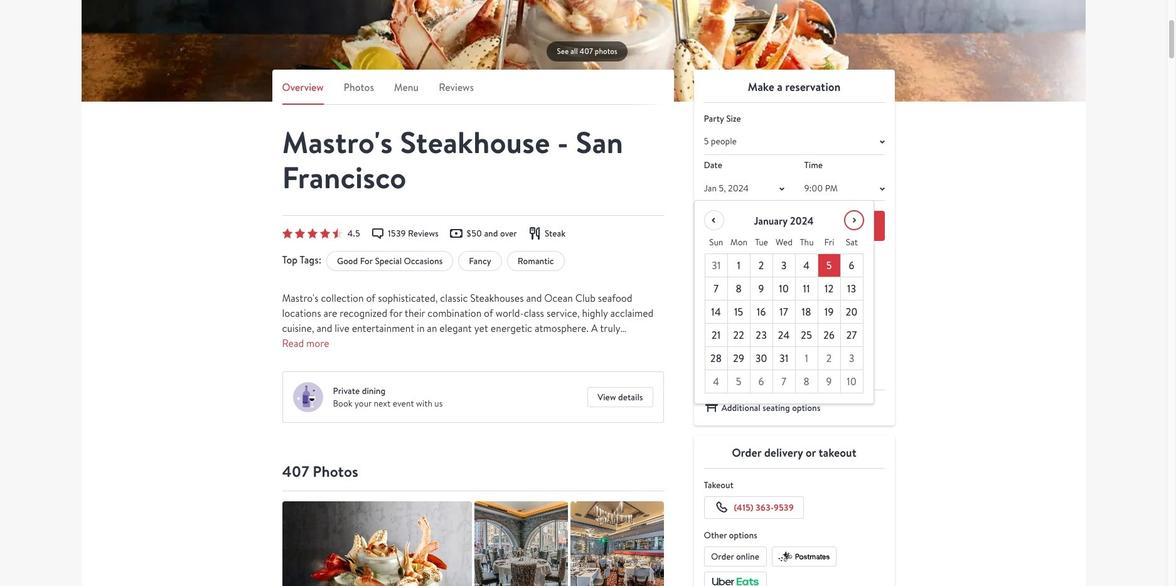 Task type: locate. For each thing, give the bounding box(es) containing it.
tuesday element
[[750, 231, 773, 254]]

sunday element
[[705, 231, 728, 254]]

tab list
[[282, 80, 664, 105]]

row group
[[705, 254, 863, 394]]

private dining image
[[293, 382, 323, 413]]

wednesday element
[[773, 231, 795, 254]]

grid
[[704, 231, 863, 394]]

mastro's steakhouse - san francisco, san francisco, ca image
[[81, 0, 1085, 102], [282, 502, 472, 586], [474, 502, 568, 586], [570, 502, 664, 586]]



Task type: describe. For each thing, give the bounding box(es) containing it.
monday element
[[728, 231, 750, 254]]

4.5 stars image
[[282, 228, 342, 238]]

logo image for postmates image
[[777, 550, 831, 563]]

thursday element
[[795, 231, 818, 254]]

friday element
[[818, 231, 841, 254]]

saturday element
[[841, 231, 863, 254]]

logo image for uber eats image
[[710, 575, 760, 586]]



Task type: vqa. For each thing, say whether or not it's contained in the screenshot.
"Mastro's Steakhouse - San Francisco, San Francisco, CA" image
yes



